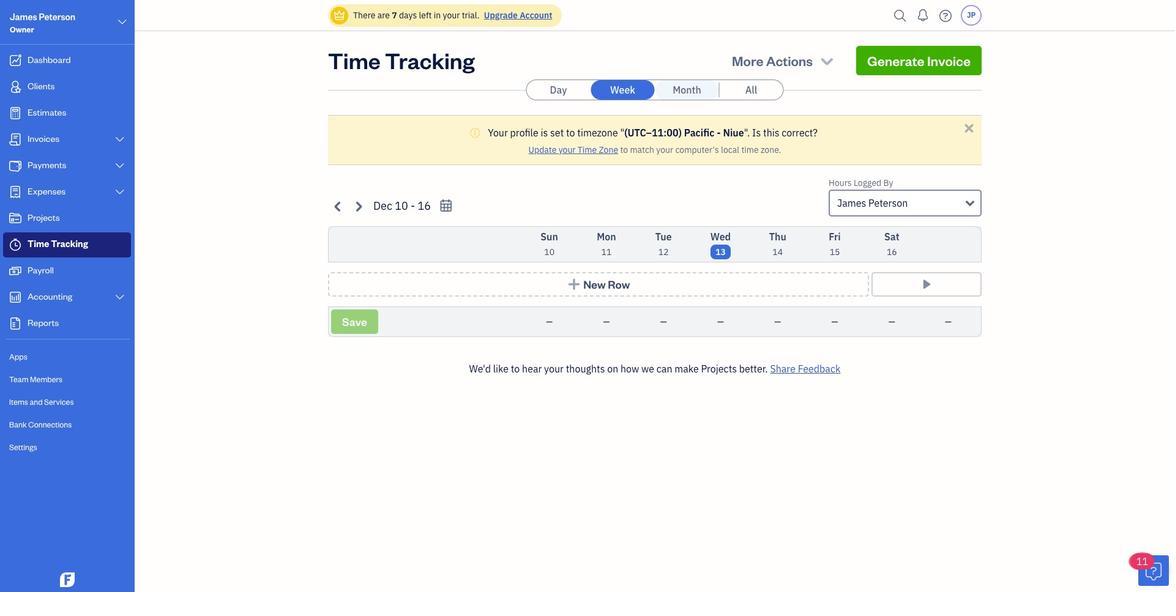 Task type: describe. For each thing, give the bounding box(es) containing it.
niue
[[723, 127, 744, 139]]

resource center badge image
[[1139, 556, 1169, 586]]

profile
[[510, 127, 539, 139]]

start timer image
[[920, 279, 934, 291]]

left
[[419, 10, 432, 21]]

clients link
[[3, 75, 131, 100]]

dashboard link
[[3, 48, 131, 73]]

there are 7 days left in your trial. upgrade account
[[353, 10, 552, 21]]

settings link
[[3, 437, 131, 458]]

payments link
[[3, 154, 131, 179]]

update your time zone link
[[529, 144, 618, 155]]

is
[[752, 127, 761, 139]]

estimates link
[[3, 101, 131, 126]]

your
[[488, 127, 508, 139]]

tracking inside main element
[[51, 238, 88, 250]]

estimate image
[[8, 107, 23, 119]]

next week image
[[351, 199, 365, 213]]

1 horizontal spatial -
[[717, 127, 721, 139]]

expenses
[[28, 185, 66, 197]]

estimates
[[28, 107, 66, 118]]

0 vertical spatial 16
[[418, 199, 431, 213]]

3 — from the left
[[660, 316, 667, 327]]

on
[[607, 363, 618, 375]]

2 horizontal spatial time
[[578, 144, 597, 155]]

time
[[742, 144, 759, 155]]

local
[[721, 144, 740, 155]]

team members link
[[3, 369, 131, 391]]

peterson for james peterson owner
[[39, 11, 75, 23]]

update
[[529, 144, 557, 155]]

pacific
[[684, 127, 715, 139]]

chevrondown image
[[819, 52, 836, 69]]

actions
[[766, 52, 813, 69]]

computer's
[[675, 144, 719, 155]]

fri
[[829, 231, 841, 243]]

timer image
[[8, 239, 23, 251]]

dashboard
[[28, 54, 71, 65]]

sat
[[885, 231, 900, 243]]

time tracking link
[[3, 233, 131, 258]]

dashboard image
[[8, 54, 23, 67]]

james for james peterson
[[837, 197, 866, 209]]

james peterson owner
[[10, 11, 75, 34]]

4 — from the left
[[717, 316, 724, 327]]

to for set
[[566, 127, 575, 139]]

there
[[353, 10, 375, 21]]

sun
[[541, 231, 558, 243]]

report image
[[8, 318, 23, 330]]

week link
[[591, 80, 655, 100]]

projects inside main element
[[28, 212, 60, 223]]

1 vertical spatial -
[[411, 199, 415, 213]]

jp
[[967, 10, 976, 20]]

1 horizontal spatial time
[[328, 46, 381, 75]]

12
[[659, 247, 669, 258]]

thoughts
[[566, 363, 605, 375]]

invoice
[[927, 52, 971, 69]]

payroll link
[[3, 259, 131, 284]]

8 — from the left
[[945, 316, 952, 327]]

your down set
[[559, 144, 576, 155]]

items and services link
[[3, 392, 131, 413]]

1 — from the left
[[546, 316, 553, 327]]

your profile is set to timezone " (utc–11:00) pacific - niue ". is this correct?
[[488, 127, 818, 139]]

11 button
[[1131, 554, 1169, 586]]

new row
[[583, 277, 630, 291]]

week
[[610, 84, 635, 96]]

zone
[[599, 144, 618, 155]]

bank
[[9, 420, 27, 430]]

your down (utc–11:00)
[[656, 144, 673, 155]]

0 vertical spatial chevron large down image
[[117, 15, 128, 29]]

notifications image
[[913, 3, 933, 28]]

15
[[830, 247, 840, 258]]

feedback
[[798, 363, 841, 375]]

zone.
[[761, 144, 781, 155]]

owner
[[10, 24, 34, 34]]

can
[[657, 363, 672, 375]]

6 — from the left
[[832, 316, 838, 327]]

days
[[399, 10, 417, 21]]

main element
[[0, 0, 165, 593]]

choose a date image
[[439, 199, 453, 213]]

all link
[[720, 80, 783, 100]]

month link
[[655, 80, 719, 100]]

sat 16
[[885, 231, 900, 258]]

team members
[[9, 375, 63, 384]]

new
[[583, 277, 606, 291]]

1 horizontal spatial projects
[[701, 363, 737, 375]]

is
[[541, 127, 548, 139]]

by
[[884, 178, 893, 189]]

generate
[[867, 52, 925, 69]]

search image
[[891, 6, 910, 25]]

we'd like to hear your thoughts on how we can make projects better. share feedback
[[469, 363, 841, 375]]

settings
[[9, 443, 37, 452]]

wed
[[711, 231, 731, 243]]

reports link
[[3, 312, 131, 337]]

to for zone
[[620, 144, 628, 155]]

sun 10
[[541, 231, 558, 258]]

13
[[716, 247, 726, 258]]

2 vertical spatial to
[[511, 363, 520, 375]]

connections
[[28, 420, 72, 430]]

time inside main element
[[28, 238, 49, 250]]

7 — from the left
[[889, 316, 895, 327]]

make
[[675, 363, 699, 375]]

(utc–11:00)
[[624, 127, 682, 139]]

account
[[520, 10, 552, 21]]

payment image
[[8, 160, 23, 172]]

hours
[[829, 178, 852, 189]]

generate invoice button
[[856, 46, 982, 75]]

dec 10 - 16
[[373, 199, 431, 213]]

invoice image
[[8, 133, 23, 146]]



Task type: vqa. For each thing, say whether or not it's contained in the screenshot.
Of
no



Task type: locate. For each thing, give the bounding box(es) containing it.
accounting link
[[3, 285, 131, 310]]

0 vertical spatial chevron large down image
[[114, 135, 125, 144]]

16 inside sat 16
[[887, 247, 897, 258]]

chevron large down image down payments link
[[114, 187, 125, 197]]

chevron large down image inside invoices link
[[114, 135, 125, 144]]

dec
[[373, 199, 392, 213]]

your right hear on the bottom left of the page
[[544, 363, 564, 375]]

set
[[550, 127, 564, 139]]

2 vertical spatial time
[[28, 238, 49, 250]]

james up owner
[[10, 11, 37, 23]]

chevron large down image
[[114, 135, 125, 144], [114, 161, 125, 171], [114, 187, 125, 197]]

generate invoice
[[867, 52, 971, 69]]

reports
[[28, 317, 59, 329]]

members
[[30, 375, 63, 384]]

time tracking down projects link
[[28, 238, 88, 250]]

0 horizontal spatial tracking
[[51, 238, 88, 250]]

1 horizontal spatial 16
[[887, 247, 897, 258]]

thu 14
[[769, 231, 786, 258]]

peterson for james peterson
[[869, 197, 908, 209]]

- right the dec
[[411, 199, 415, 213]]

projects link
[[3, 206, 131, 231]]

team
[[9, 375, 29, 384]]

freshbooks image
[[58, 573, 77, 588]]

1 chevron large down image from the top
[[114, 135, 125, 144]]

1 vertical spatial time tracking
[[28, 238, 88, 250]]

1 vertical spatial 16
[[887, 247, 897, 258]]

payments
[[28, 159, 66, 171]]

items
[[9, 397, 28, 407]]

like
[[493, 363, 509, 375]]

peterson up dashboard
[[39, 11, 75, 23]]

payroll
[[28, 264, 54, 276]]

1 vertical spatial 10
[[544, 247, 555, 258]]

2 chevron large down image from the top
[[114, 161, 125, 171]]

0 vertical spatial tracking
[[385, 46, 475, 75]]

apps
[[9, 352, 27, 362]]

0 vertical spatial peterson
[[39, 11, 75, 23]]

new row button
[[328, 272, 869, 297]]

tracking down projects link
[[51, 238, 88, 250]]

5 — from the left
[[775, 316, 781, 327]]

james inside "james peterson owner"
[[10, 11, 37, 23]]

hours logged by
[[829, 178, 893, 189]]

peterson
[[39, 11, 75, 23], [869, 197, 908, 209]]

10 right the dec
[[395, 199, 408, 213]]

".
[[744, 127, 750, 139]]

1 horizontal spatial james
[[837, 197, 866, 209]]

peterson down by
[[869, 197, 908, 209]]

0 horizontal spatial to
[[511, 363, 520, 375]]

time down there
[[328, 46, 381, 75]]

share
[[770, 363, 796, 375]]

10 for sun
[[544, 247, 555, 258]]

this
[[763, 127, 780, 139]]

james down hours logged by
[[837, 197, 866, 209]]

11 inside mon 11
[[601, 247, 612, 258]]

money image
[[8, 265, 23, 277]]

1 horizontal spatial 11
[[1137, 556, 1148, 568]]

1 vertical spatial chevron large down image
[[114, 161, 125, 171]]

all
[[745, 84, 757, 96]]

1 vertical spatial projects
[[701, 363, 737, 375]]

0 horizontal spatial projects
[[28, 212, 60, 223]]

0 vertical spatial 10
[[395, 199, 408, 213]]

correct?
[[782, 127, 818, 139]]

how
[[621, 363, 639, 375]]

client image
[[8, 81, 23, 93]]

day
[[550, 84, 567, 96]]

peterson inside "james peterson owner"
[[39, 11, 75, 23]]

0 horizontal spatial time
[[28, 238, 49, 250]]

time right timer image
[[28, 238, 49, 250]]

your right in
[[443, 10, 460, 21]]

upgrade
[[484, 10, 518, 21]]

james inside dropdown button
[[837, 197, 866, 209]]

1 vertical spatial time
[[578, 144, 597, 155]]

0 horizontal spatial 16
[[418, 199, 431, 213]]

3 chevron large down image from the top
[[114, 187, 125, 197]]

7
[[392, 10, 397, 21]]

0 vertical spatial time
[[328, 46, 381, 75]]

11
[[601, 247, 612, 258], [1137, 556, 1148, 568]]

more actions button
[[721, 46, 847, 75]]

james
[[10, 11, 37, 23], [837, 197, 866, 209]]

to
[[566, 127, 575, 139], [620, 144, 628, 155], [511, 363, 520, 375]]

chart image
[[8, 291, 23, 304]]

more
[[732, 52, 764, 69]]

time down timezone
[[578, 144, 597, 155]]

expense image
[[8, 186, 23, 198]]

16 left choose a date icon
[[418, 199, 431, 213]]

0 horizontal spatial james
[[10, 11, 37, 23]]

tue
[[655, 231, 672, 243]]

crown image
[[333, 9, 346, 22]]

10 for dec
[[395, 199, 408, 213]]

share feedback button
[[770, 362, 841, 376]]

chevron large down image
[[117, 15, 128, 29], [114, 293, 125, 302]]

1 vertical spatial james
[[837, 197, 866, 209]]

time
[[328, 46, 381, 75], [578, 144, 597, 155], [28, 238, 49, 250]]

time tracking
[[328, 46, 475, 75], [28, 238, 88, 250]]

0 horizontal spatial 11
[[601, 247, 612, 258]]

go to help image
[[936, 6, 956, 25]]

1 vertical spatial chevron large down image
[[114, 293, 125, 302]]

more actions
[[732, 52, 813, 69]]

1 vertical spatial tracking
[[51, 238, 88, 250]]

upgrade account link
[[482, 10, 552, 21]]

to right zone
[[620, 144, 628, 155]]

james for james peterson owner
[[10, 11, 37, 23]]

time tracking down days
[[328, 46, 475, 75]]

mon
[[597, 231, 616, 243]]

chevron large down image for invoices
[[114, 135, 125, 144]]

clients
[[28, 80, 55, 92]]

16 down sat
[[887, 247, 897, 258]]

0 vertical spatial -
[[717, 127, 721, 139]]

thu
[[769, 231, 786, 243]]

1 vertical spatial to
[[620, 144, 628, 155]]

0 horizontal spatial peterson
[[39, 11, 75, 23]]

month
[[673, 84, 701, 96]]

—
[[546, 316, 553, 327], [603, 316, 610, 327], [660, 316, 667, 327], [717, 316, 724, 327], [775, 316, 781, 327], [832, 316, 838, 327], [889, 316, 895, 327], [945, 316, 952, 327]]

1 horizontal spatial to
[[566, 127, 575, 139]]

to right set
[[566, 127, 575, 139]]

times image
[[962, 121, 976, 135]]

to right like at the left bottom of the page
[[511, 363, 520, 375]]

tracking down left
[[385, 46, 475, 75]]

in
[[434, 10, 441, 21]]

previous week image
[[331, 199, 345, 213]]

we'd
[[469, 363, 491, 375]]

projects down expenses
[[28, 212, 60, 223]]

trial.
[[462, 10, 480, 21]]

0 vertical spatial to
[[566, 127, 575, 139]]

0 vertical spatial james
[[10, 11, 37, 23]]

0 vertical spatial time tracking
[[328, 46, 475, 75]]

- left niue
[[717, 127, 721, 139]]

invoices link
[[3, 127, 131, 152]]

expenses link
[[3, 180, 131, 205]]

wed 13
[[711, 231, 731, 258]]

2 horizontal spatial to
[[620, 144, 628, 155]]

hear
[[522, 363, 542, 375]]

chevron large down image for payments
[[114, 161, 125, 171]]

-
[[717, 127, 721, 139], [411, 199, 415, 213]]

1 horizontal spatial time tracking
[[328, 46, 475, 75]]

chevron large down image down invoices link
[[114, 161, 125, 171]]

james peterson button
[[829, 190, 982, 217]]

tue 12
[[655, 231, 672, 258]]

1 horizontal spatial 10
[[544, 247, 555, 258]]

update your time zone to match your computer's local time zone.
[[529, 144, 781, 155]]

jp button
[[961, 5, 982, 26]]

2 — from the left
[[603, 316, 610, 327]]

0 vertical spatial 11
[[601, 247, 612, 258]]

accounting
[[28, 291, 72, 302]]

peterson inside dropdown button
[[869, 197, 908, 209]]

0 horizontal spatial time tracking
[[28, 238, 88, 250]]

bank connections
[[9, 420, 72, 430]]

10 inside sun 10
[[544, 247, 555, 258]]

time tracking inside main element
[[28, 238, 88, 250]]

10
[[395, 199, 408, 213], [544, 247, 555, 258]]

we
[[642, 363, 654, 375]]

row
[[608, 277, 630, 291]]

0 vertical spatial projects
[[28, 212, 60, 223]]

0 horizontal spatial -
[[411, 199, 415, 213]]

project image
[[8, 212, 23, 225]]

and
[[30, 397, 43, 407]]

chevron large down image for expenses
[[114, 187, 125, 197]]

chevron large down image down estimates link
[[114, 135, 125, 144]]

1 vertical spatial 11
[[1137, 556, 1148, 568]]

info image
[[470, 125, 486, 140]]

0 horizontal spatial 10
[[395, 199, 408, 213]]

1 vertical spatial peterson
[[869, 197, 908, 209]]

10 down sun on the left top of the page
[[544, 247, 555, 258]]

16
[[418, 199, 431, 213], [887, 247, 897, 258]]

1 horizontal spatial tracking
[[385, 46, 475, 75]]

2 vertical spatial chevron large down image
[[114, 187, 125, 197]]

projects right make
[[701, 363, 737, 375]]

plus image
[[567, 279, 581, 291]]

bank connections link
[[3, 414, 131, 436]]

1 horizontal spatial peterson
[[869, 197, 908, 209]]

11 inside dropdown button
[[1137, 556, 1148, 568]]

apps link
[[3, 346, 131, 368]]

timezone
[[577, 127, 618, 139]]

better.
[[739, 363, 768, 375]]



